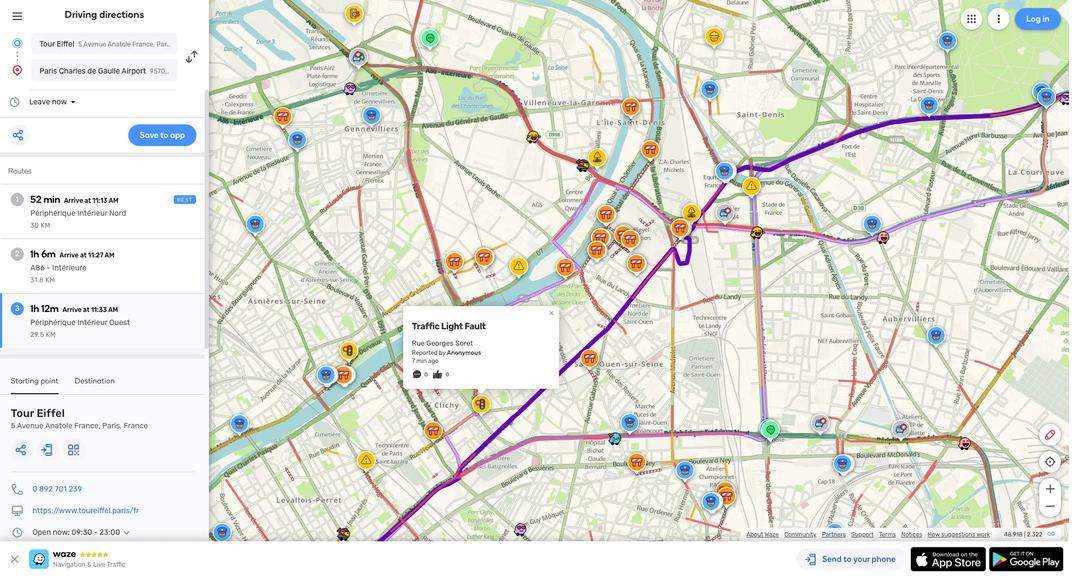 Task type: locate. For each thing, give the bounding box(es) containing it.
at for 12m
[[83, 307, 90, 314]]

tour eiffel 5 avenue anatole france, paris, france up gaulle
[[40, 40, 196, 49]]

11:33
[[91, 307, 107, 314]]

1 horizontal spatial min
[[417, 358, 427, 365]]

0 down reported
[[425, 372, 428, 379]]

1 vertical spatial 5
[[11, 422, 15, 431]]

at inside 1h 12m arrive at 11:33 am
[[83, 307, 90, 314]]

ago
[[428, 358, 439, 365]]

- left the "23:00"
[[94, 529, 98, 538]]

location image
[[11, 64, 24, 77]]

min
[[44, 194, 60, 206], [417, 358, 427, 365]]

eiffel
[[57, 40, 74, 49], [37, 407, 65, 420]]

2 intérieur from the top
[[77, 318, 107, 328]]

clock image
[[8, 96, 21, 109], [11, 527, 24, 540]]

tour up "paris"
[[40, 40, 55, 49]]

leave
[[29, 97, 50, 107]]

1 vertical spatial km
[[46, 277, 55, 284]]

périphérique inside périphérique intérieur nord 30 km
[[30, 209, 76, 218]]

km for 6m
[[46, 277, 55, 284]]

1 vertical spatial arrive
[[60, 252, 79, 259]]

périphérique
[[30, 209, 76, 218], [30, 318, 76, 328]]

at inside 1h 6m arrive at 11:27 am
[[80, 252, 87, 259]]

community link
[[785, 532, 817, 539]]

leave now
[[29, 97, 67, 107]]

0 horizontal spatial 0
[[32, 485, 37, 494]]

0 horizontal spatial france
[[124, 422, 148, 431]]

1 horizontal spatial tour
[[40, 40, 55, 49]]

1 vertical spatial min
[[417, 358, 427, 365]]

arrive up périphérique intérieur ouest 29.5 km at the bottom left of the page
[[63, 307, 82, 314]]

km right 31.8
[[46, 277, 55, 284]]

clock image down computer image
[[11, 527, 24, 540]]

traffic
[[412, 322, 440, 332], [107, 562, 125, 569]]

france
[[175, 41, 196, 48], [124, 422, 148, 431]]

1h left 6m
[[30, 249, 39, 260]]

0 vertical spatial intérieur
[[77, 209, 107, 218]]

1 intérieur from the top
[[77, 209, 107, 218]]

arrive up 'intérieure'
[[60, 252, 79, 259]]

km
[[41, 222, 50, 230], [46, 277, 55, 284], [46, 331, 56, 339]]

at inside 52 min arrive at 11:13 am
[[85, 197, 91, 205]]

km inside périphérique intérieur nord 30 km
[[41, 222, 50, 230]]

1 horizontal spatial -
[[94, 529, 98, 538]]

0 vertical spatial eiffel
[[57, 40, 74, 49]]

périphérique intérieur ouest 29.5 km
[[30, 318, 130, 339]]

paris,
[[157, 41, 173, 48], [102, 422, 122, 431]]

terms link
[[879, 532, 896, 539]]

|
[[1025, 532, 1026, 539]]

computer image
[[11, 505, 24, 518]]

intérieur inside périphérique intérieur nord 30 km
[[77, 209, 107, 218]]

0 vertical spatial km
[[41, 222, 50, 230]]

31.8
[[30, 277, 44, 284]]

périphérique intérieur nord 30 km
[[30, 209, 126, 230]]

min right the 7
[[417, 358, 427, 365]]

rue georges soret reported by anonymous 7 min ago
[[412, 339, 481, 365]]

- right a86
[[47, 264, 50, 273]]

min inside the rue georges soret reported by anonymous 7 min ago
[[417, 358, 427, 365]]

2 vertical spatial am
[[108, 307, 118, 314]]

x image
[[8, 553, 21, 566]]

paris charles de gaulle airport
[[40, 67, 146, 76]]

light
[[441, 322, 463, 332]]

1 1h from the top
[[30, 249, 39, 260]]

tour eiffel 5 avenue anatole france, paris, france
[[40, 40, 196, 49], [11, 407, 148, 431]]

km inside a86 - intérieure 31.8 km
[[46, 277, 55, 284]]

1 vertical spatial traffic
[[107, 562, 125, 569]]

at for min
[[85, 197, 91, 205]]

am for 6m
[[105, 252, 114, 259]]

0 vertical spatial at
[[85, 197, 91, 205]]

2 vertical spatial arrive
[[63, 307, 82, 314]]

avenue up paris charles de gaulle airport
[[83, 41, 106, 48]]

routes
[[8, 167, 32, 176]]

france, up the airport
[[133, 41, 155, 48]]

09:30
[[72, 529, 92, 538]]

eiffel down starting point button
[[37, 407, 65, 420]]

0 vertical spatial 1h
[[30, 249, 39, 260]]

1 vertical spatial france
[[124, 422, 148, 431]]

1h for 1h 12m
[[30, 303, 39, 315]]

2 vertical spatial at
[[83, 307, 90, 314]]

0 horizontal spatial avenue
[[17, 422, 44, 431]]

anatole up gaulle
[[108, 41, 131, 48]]

0 vertical spatial anatole
[[108, 41, 131, 48]]

-
[[47, 264, 50, 273], [94, 529, 98, 538]]

1 vertical spatial tour
[[11, 407, 34, 420]]

gaulle
[[98, 67, 120, 76]]

am inside 1h 6m arrive at 11:27 am
[[105, 252, 114, 259]]

5 down starting point button
[[11, 422, 15, 431]]

tour down starting point button
[[11, 407, 34, 420]]

traffic right live
[[107, 562, 125, 569]]

am
[[109, 197, 118, 205], [105, 252, 114, 259], [108, 307, 118, 314]]

france, down destination button
[[74, 422, 101, 431]]

12m
[[41, 303, 59, 315]]

destination
[[75, 377, 115, 386]]

work
[[977, 532, 990, 539]]

2 1h from the top
[[30, 303, 39, 315]]

1 horizontal spatial 5
[[78, 41, 82, 48]]

0 horizontal spatial anatole
[[45, 422, 72, 431]]

5 up charles
[[78, 41, 82, 48]]

0 vertical spatial 5
[[78, 41, 82, 48]]

périphérique down the 52
[[30, 209, 76, 218]]

link image
[[1047, 530, 1056, 539]]

am inside 1h 12m arrive at 11:33 am
[[108, 307, 118, 314]]

arrive inside 1h 12m arrive at 11:33 am
[[63, 307, 82, 314]]

1h left 12m
[[30, 303, 39, 315]]

0 vertical spatial arrive
[[64, 197, 83, 205]]

clock image left leave at the left of the page
[[8, 96, 21, 109]]

at left '11:27'
[[80, 252, 87, 259]]

0 vertical spatial am
[[109, 197, 118, 205]]

1 horizontal spatial france
[[175, 41, 196, 48]]

arrive inside 52 min arrive at 11:13 am
[[64, 197, 83, 205]]

0 vertical spatial tour eiffel 5 avenue anatole france, paris, france
[[40, 40, 196, 49]]

1h
[[30, 249, 39, 260], [30, 303, 39, 315]]

suggestions
[[942, 532, 976, 539]]

km right "29.5"
[[46, 331, 56, 339]]

chevron down image
[[120, 529, 133, 538]]

0 vertical spatial -
[[47, 264, 50, 273]]

partners link
[[822, 532, 846, 539]]

soret
[[455, 339, 473, 348]]

1 vertical spatial 1h
[[30, 303, 39, 315]]

1 horizontal spatial avenue
[[83, 41, 106, 48]]

driving directions
[[65, 9, 144, 21]]

× link
[[547, 308, 557, 318]]

am right '11:27'
[[105, 252, 114, 259]]

1 vertical spatial france,
[[74, 422, 101, 431]]

1 vertical spatial am
[[105, 252, 114, 259]]

0 vertical spatial avenue
[[83, 41, 106, 48]]

at
[[85, 197, 91, 205], [80, 252, 87, 259], [83, 307, 90, 314]]

intérieur
[[77, 209, 107, 218], [77, 318, 107, 328]]

min right the 52
[[44, 194, 60, 206]]

5
[[78, 41, 82, 48], [11, 422, 15, 431]]

avenue
[[83, 41, 106, 48], [17, 422, 44, 431]]

am inside 52 min arrive at 11:13 am
[[109, 197, 118, 205]]

eiffel up charles
[[57, 40, 74, 49]]

1 vertical spatial anatole
[[45, 422, 72, 431]]

- inside a86 - intérieure 31.8 km
[[47, 264, 50, 273]]

1 horizontal spatial paris,
[[157, 41, 173, 48]]

0 vertical spatial france,
[[133, 41, 155, 48]]

at left 11:33
[[83, 307, 90, 314]]

52
[[30, 194, 42, 206]]

périphérique for min
[[30, 209, 76, 218]]

52 min arrive at 11:13 am
[[30, 194, 118, 206]]

1 vertical spatial intérieur
[[77, 318, 107, 328]]

1 vertical spatial tour eiffel 5 avenue anatole france, paris, france
[[11, 407, 148, 431]]

0 892 701 239 link
[[32, 485, 82, 494]]

am up nord
[[109, 197, 118, 205]]

tour inside the tour eiffel 5 avenue anatole france, paris, france
[[11, 407, 34, 420]]

1 horizontal spatial anatole
[[108, 41, 131, 48]]

0 down the rue georges soret reported by anonymous 7 min ago
[[446, 372, 449, 379]]

intérieur down 11:33
[[77, 318, 107, 328]]

0 horizontal spatial min
[[44, 194, 60, 206]]

0 vertical spatial périphérique
[[30, 209, 76, 218]]

at left 11:13
[[85, 197, 91, 205]]

0 horizontal spatial tour
[[11, 407, 34, 420]]

périphérique inside périphérique intérieur ouest 29.5 km
[[30, 318, 76, 328]]

am right 11:33
[[108, 307, 118, 314]]

starting point
[[11, 377, 59, 386]]

intérieur inside périphérique intérieur ouest 29.5 km
[[77, 318, 107, 328]]

km right 30
[[41, 222, 50, 230]]

avenue down starting point button
[[17, 422, 44, 431]]

km inside périphérique intérieur ouest 29.5 km
[[46, 331, 56, 339]]

arrive up périphérique intérieur nord 30 km on the top left of page
[[64, 197, 83, 205]]

1h for 1h 6m
[[30, 249, 39, 260]]

arrive
[[64, 197, 83, 205], [60, 252, 79, 259], [63, 307, 82, 314]]

1 horizontal spatial traffic
[[412, 322, 440, 332]]

48.918 | 2.322
[[1005, 532, 1043, 539]]

a86
[[30, 264, 45, 273]]

tour
[[40, 40, 55, 49], [11, 407, 34, 420]]

anonymous
[[447, 350, 481, 357]]

0 horizontal spatial -
[[47, 264, 50, 273]]

2 périphérique from the top
[[30, 318, 76, 328]]

périphérique down 12m
[[30, 318, 76, 328]]

0 left 892
[[32, 485, 37, 494]]

reported
[[412, 350, 438, 357]]

701
[[55, 485, 67, 494]]

tour eiffel 5 avenue anatole france, paris, france down destination button
[[11, 407, 148, 431]]

1 vertical spatial périphérique
[[30, 318, 76, 328]]

km for 12m
[[46, 331, 56, 339]]

2 vertical spatial km
[[46, 331, 56, 339]]

arrive inside 1h 6m arrive at 11:27 am
[[60, 252, 79, 259]]

périphérique for 12m
[[30, 318, 76, 328]]

arrive for 52 min
[[64, 197, 83, 205]]

about waze link
[[747, 532, 779, 539]]

0 vertical spatial france
[[175, 41, 196, 48]]

zoom in image
[[1044, 483, 1057, 496]]

now
[[52, 97, 67, 107]]

traffic up rue
[[412, 322, 440, 332]]

0 horizontal spatial paris,
[[102, 422, 122, 431]]

anatole
[[108, 41, 131, 48], [45, 422, 72, 431]]

×
[[549, 308, 554, 318]]

best
[[177, 197, 193, 204]]

anatole down point
[[45, 422, 72, 431]]

france,
[[133, 41, 155, 48], [74, 422, 101, 431]]

intérieur down 11:13
[[77, 209, 107, 218]]

1 vertical spatial at
[[80, 252, 87, 259]]

1 périphérique from the top
[[30, 209, 76, 218]]



Task type: describe. For each thing, give the bounding box(es) containing it.
de
[[87, 67, 96, 76]]

zoom out image
[[1044, 500, 1057, 513]]

rue
[[412, 339, 425, 348]]

directions
[[99, 9, 144, 21]]

ouest
[[109, 318, 130, 328]]

1
[[16, 195, 19, 204]]

at for 6m
[[80, 252, 87, 259]]

2.322
[[1027, 532, 1043, 539]]

0 vertical spatial min
[[44, 194, 60, 206]]

am for 12m
[[108, 307, 118, 314]]

by
[[439, 350, 446, 357]]

charles
[[59, 67, 86, 76]]

open now: 09:30 - 23:00 button
[[32, 529, 133, 538]]

3
[[15, 304, 20, 314]]

open now: 09:30 - 23:00
[[32, 529, 120, 538]]

1 vertical spatial eiffel
[[37, 407, 65, 420]]

about waze community partners support terms notices how suggestions work
[[747, 532, 990, 539]]

7
[[412, 358, 415, 365]]

11:27
[[88, 252, 103, 259]]

1 vertical spatial avenue
[[17, 422, 44, 431]]

current location image
[[11, 37, 24, 50]]

traffic light fault
[[412, 322, 486, 332]]

open
[[32, 529, 51, 538]]

navigation & live traffic
[[53, 562, 125, 569]]

2 horizontal spatial 0
[[446, 372, 449, 379]]

nord
[[109, 209, 126, 218]]

23:00
[[100, 529, 120, 538]]

6m
[[41, 249, 56, 260]]

1 vertical spatial paris,
[[102, 422, 122, 431]]

terms
[[879, 532, 896, 539]]

a86 - intérieure 31.8 km
[[30, 264, 87, 284]]

driving
[[65, 9, 97, 21]]

intérieure
[[52, 264, 87, 273]]

fault
[[465, 322, 486, 332]]

intérieur for 1h 12m
[[77, 318, 107, 328]]

0 horizontal spatial 5
[[11, 422, 15, 431]]

arrive for 1h 6m
[[60, 252, 79, 259]]

support
[[852, 532, 874, 539]]

how suggestions work link
[[928, 532, 990, 539]]

community
[[785, 532, 817, 539]]

starting
[[11, 377, 39, 386]]

1 horizontal spatial 0
[[425, 372, 428, 379]]

2
[[15, 250, 19, 259]]

https://www.toureiffel.paris/fr
[[32, 507, 139, 516]]

intérieur for 52 min
[[77, 209, 107, 218]]

0 horizontal spatial france,
[[74, 422, 101, 431]]

1h 6m arrive at 11:27 am
[[30, 249, 114, 260]]

0 horizontal spatial traffic
[[107, 562, 125, 569]]

0 vertical spatial clock image
[[8, 96, 21, 109]]

notices link
[[902, 532, 923, 539]]

partners
[[822, 532, 846, 539]]

how
[[928, 532, 940, 539]]

&
[[87, 562, 92, 569]]

about
[[747, 532, 764, 539]]

1 vertical spatial clock image
[[11, 527, 24, 540]]

30
[[30, 222, 39, 230]]

km for min
[[41, 222, 50, 230]]

892
[[39, 485, 53, 494]]

pencil image
[[1044, 429, 1057, 442]]

239
[[69, 485, 82, 494]]

live
[[93, 562, 106, 569]]

paris charles de gaulle airport button
[[31, 60, 178, 81]]

destination button
[[75, 377, 115, 394]]

georges
[[427, 339, 454, 348]]

0 vertical spatial traffic
[[412, 322, 440, 332]]

airport
[[122, 67, 146, 76]]

https://www.toureiffel.paris/fr link
[[32, 507, 139, 516]]

point
[[41, 377, 59, 386]]

29.5
[[30, 331, 44, 339]]

paris
[[40, 67, 57, 76]]

1 vertical spatial -
[[94, 529, 98, 538]]

0 vertical spatial paris,
[[157, 41, 173, 48]]

navigation
[[53, 562, 85, 569]]

starting point button
[[11, 377, 59, 395]]

11:13
[[92, 197, 107, 205]]

now:
[[53, 529, 70, 538]]

call image
[[11, 484, 24, 497]]

0 892 701 239
[[32, 485, 82, 494]]

waze
[[765, 532, 779, 539]]

0 vertical spatial tour
[[40, 40, 55, 49]]

48.918
[[1005, 532, 1023, 539]]

am for min
[[109, 197, 118, 205]]

arrive for 1h 12m
[[63, 307, 82, 314]]

support link
[[852, 532, 874, 539]]

notices
[[902, 532, 923, 539]]

1h 12m arrive at 11:33 am
[[30, 303, 118, 315]]

1 horizontal spatial france,
[[133, 41, 155, 48]]



Task type: vqa. For each thing, say whether or not it's contained in the screenshot.
Recenter image
no



